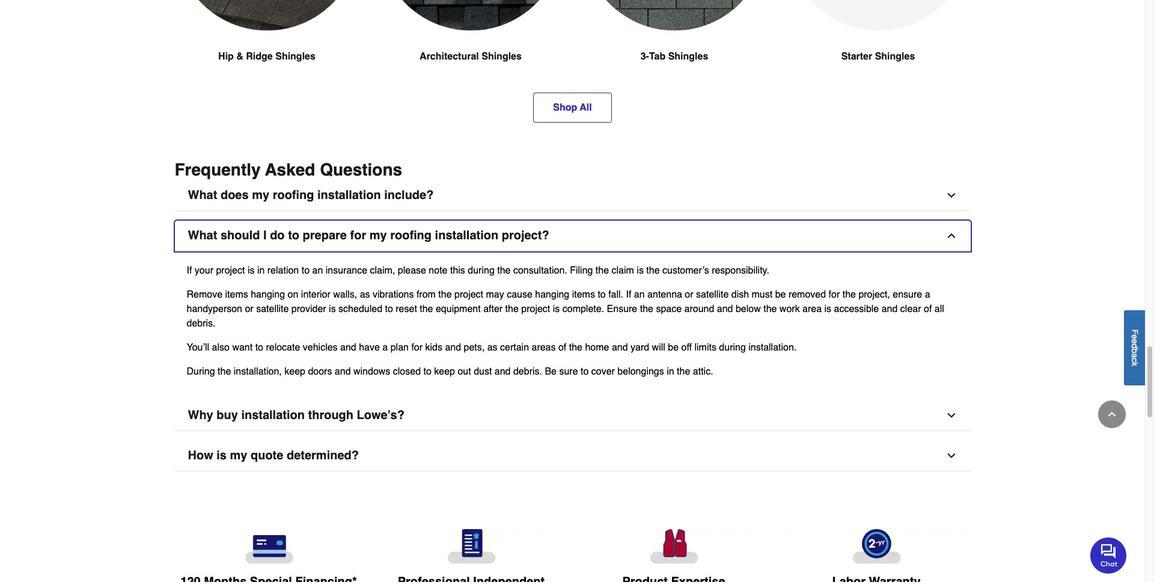Task type: vqa. For each thing, say whether or not it's contained in the screenshot.
AREA
yes



Task type: describe. For each thing, give the bounding box(es) containing it.
belongings
[[618, 366, 665, 377]]

for inside remove items hanging on interior walls, as vibrations from the project may cause hanging items to fall. if an antenna or satellite dish must be removed for the project, ensure a handyperson or satellite provider is scheduled to reset the equipment after the project is complete. ensure the space around and below the work area is accessible and clear of all debris.
[[829, 289, 840, 300]]

if your project is in relation to an insurance claim, please note this during the consultation. filing the claim is the customer's responsibility.
[[187, 265, 773, 276]]

as inside remove items hanging on interior walls, as vibrations from the project may cause hanging items to fall. if an antenna or satellite dish must be removed for the project, ensure a handyperson or satellite provider is scheduled to reset the equipment after the project is complete. ensure the space around and below the work area is accessible and clear of all debris.
[[360, 289, 370, 300]]

hip & ridge shingles
[[218, 51, 316, 62]]

does
[[221, 188, 249, 202]]

a section of a roof with hip and ridge shingles. image
[[175, 0, 359, 31]]

1 horizontal spatial roofing
[[390, 229, 432, 242]]

the down cause
[[506, 304, 519, 315]]

chevron down image
[[946, 450, 958, 462]]

note
[[429, 265, 448, 276]]

consultation.
[[514, 265, 568, 276]]

what for what should i do to prepare for my roofing installation project?
[[188, 229, 217, 242]]

prepare
[[303, 229, 347, 242]]

frequently
[[175, 160, 261, 179]]

project?
[[502, 229, 550, 242]]

and right kids
[[445, 342, 461, 353]]

1 horizontal spatial for
[[412, 342, 423, 353]]

after
[[484, 304, 503, 315]]

4 shingles from the left
[[876, 51, 916, 62]]

how is my quote determined? button
[[175, 441, 971, 472]]

hip
[[218, 51, 234, 62]]

ridge
[[246, 51, 273, 62]]

certain
[[500, 342, 529, 353]]

a dark blue background check icon. image
[[380, 529, 563, 564]]

vehicles
[[303, 342, 338, 353]]

shop
[[554, 102, 578, 113]]

frequently asked questions
[[175, 160, 402, 179]]

will
[[652, 342, 666, 353]]

2 vertical spatial installation
[[241, 408, 305, 422]]

a section of black architectural shingles. image
[[379, 0, 563, 31]]

pets,
[[464, 342, 485, 353]]

responsibility.
[[712, 265, 770, 276]]

and left yard
[[612, 342, 628, 353]]

&
[[237, 51, 244, 62]]

the up antenna
[[647, 265, 660, 276]]

chevron up image inside what should i do to prepare for my roofing installation project? button
[[946, 230, 958, 242]]

to right the want
[[255, 342, 263, 353]]

during the installation, keep doors and windows closed to keep out dust and debris. be sure to cover belongings in the attic.
[[187, 366, 714, 377]]

0 horizontal spatial a
[[383, 342, 388, 353]]

filing
[[570, 265, 593, 276]]

the right during
[[218, 366, 231, 377]]

chevron down image for why buy installation through lowe's?
[[946, 410, 958, 422]]

through
[[308, 408, 354, 422]]

to down vibrations
[[385, 304, 393, 315]]

want
[[232, 342, 253, 353]]

the left claim
[[596, 265, 609, 276]]

installation.
[[749, 342, 797, 353]]

2 vertical spatial project
[[522, 304, 551, 315]]

to left fall.
[[598, 289, 606, 300]]

3-
[[641, 51, 650, 62]]

also
[[212, 342, 230, 353]]

the up 'may'
[[498, 265, 511, 276]]

is inside button
[[217, 449, 227, 463]]

how is my quote determined?
[[188, 449, 359, 463]]

chevron up image inside scroll to top element
[[1107, 408, 1119, 420]]

a inside button
[[1131, 353, 1140, 358]]

buy
[[217, 408, 238, 422]]

hip & ridge shingles link
[[175, 0, 359, 93]]

0 horizontal spatial be
[[668, 342, 679, 353]]

your
[[195, 265, 214, 276]]

installation,
[[234, 366, 282, 377]]

to right closed at left bottom
[[424, 366, 432, 377]]

complete.
[[563, 304, 605, 315]]

and down dish
[[717, 304, 734, 315]]

0 horizontal spatial project
[[216, 265, 245, 276]]

around
[[685, 304, 715, 315]]

chat invite button image
[[1091, 537, 1128, 574]]

1 vertical spatial project
[[455, 289, 484, 300]]

all
[[935, 304, 945, 315]]

and down "project," at the right of the page
[[882, 304, 898, 315]]

what for what does my roofing installation include?
[[188, 188, 217, 202]]

space
[[656, 304, 682, 315]]

is left relation
[[248, 265, 255, 276]]

kids
[[426, 342, 443, 353]]

what does my roofing installation include?
[[188, 188, 434, 202]]

areas
[[532, 342, 556, 353]]

a section of gray 3-tab shingles. image
[[583, 0, 767, 31]]

relation
[[268, 265, 299, 276]]

is right area
[[825, 304, 832, 315]]

1 horizontal spatial during
[[720, 342, 746, 353]]

work
[[780, 304, 800, 315]]

is right claim
[[637, 265, 644, 276]]

1 shingles from the left
[[276, 51, 316, 62]]

the left space
[[640, 304, 654, 315]]

1 hanging from the left
[[251, 289, 285, 300]]

you'll also want to relocate vehicles and have a plan for kids and pets, as certain areas of the home and yard will be off limits during installation.
[[187, 342, 797, 353]]

this
[[451, 265, 465, 276]]

provider
[[292, 304, 326, 315]]

relocate
[[266, 342, 300, 353]]

for inside button
[[350, 229, 366, 242]]

2 hanging from the left
[[536, 289, 570, 300]]

project,
[[859, 289, 891, 300]]

please
[[398, 265, 426, 276]]

1 horizontal spatial as
[[488, 342, 498, 353]]

0 vertical spatial if
[[187, 265, 192, 276]]

must
[[752, 289, 773, 300]]

k
[[1131, 362, 1140, 366]]

a roll of black peel-and-stick starter shingles next to its box packaging. image
[[786, 0, 971, 31]]

customer's
[[663, 265, 710, 276]]

asked
[[265, 160, 315, 179]]

f
[[1131, 329, 1140, 334]]

0 vertical spatial or
[[685, 289, 694, 300]]

0 horizontal spatial an
[[312, 265, 323, 276]]

windows
[[354, 366, 391, 377]]

dust
[[474, 366, 492, 377]]

why buy installation through lowe's? button
[[175, 401, 971, 431]]

shop all link
[[534, 93, 612, 123]]

1 vertical spatial debris.
[[514, 366, 543, 377]]

and right dust
[[495, 366, 511, 377]]

dish
[[732, 289, 750, 300]]

be
[[545, 366, 557, 377]]

the right the "from"
[[439, 289, 452, 300]]

questions
[[320, 160, 402, 179]]

what should i do to prepare for my roofing installation project?
[[188, 229, 550, 242]]

and left have
[[340, 342, 357, 353]]

1 keep from the left
[[285, 366, 306, 377]]

f e e d b a c k button
[[1125, 310, 1146, 385]]

3-tab shingles
[[641, 51, 709, 62]]

1 e from the top
[[1131, 334, 1140, 339]]

0 horizontal spatial in
[[257, 265, 265, 276]]



Task type: locate. For each thing, give the bounding box(es) containing it.
2 vertical spatial my
[[230, 449, 247, 463]]

shingles right tab
[[669, 51, 709, 62]]

0 vertical spatial debris.
[[187, 318, 216, 329]]

to right sure at the bottom
[[581, 366, 589, 377]]

a right ensure
[[926, 289, 931, 300]]

hanging left on
[[251, 289, 285, 300]]

the left the attic.
[[677, 366, 691, 377]]

to
[[288, 229, 300, 242], [302, 265, 310, 276], [598, 289, 606, 300], [385, 304, 393, 315], [255, 342, 263, 353], [424, 366, 432, 377], [581, 366, 589, 377]]

removed
[[789, 289, 827, 300]]

scroll to top element
[[1099, 401, 1127, 428]]

satellite down on
[[256, 304, 289, 315]]

satellite
[[697, 289, 729, 300], [256, 304, 289, 315]]

of left all at the right bottom
[[925, 304, 933, 315]]

1 vertical spatial installation
[[435, 229, 499, 242]]

off
[[682, 342, 692, 353]]

debris. down the 'handyperson'
[[187, 318, 216, 329]]

1 vertical spatial satellite
[[256, 304, 289, 315]]

of inside remove items hanging on interior walls, as vibrations from the project may cause hanging items to fall. if an antenna or satellite dish must be removed for the project, ensure a handyperson or satellite provider is scheduled to reset the equipment after the project is complete. ensure the space around and below the work area is accessible and clear of all debris.
[[925, 304, 933, 315]]

starter shingles link
[[786, 0, 971, 93]]

0 horizontal spatial items
[[225, 289, 248, 300]]

is right how
[[217, 449, 227, 463]]

in right 'belongings'
[[667, 366, 675, 377]]

0 vertical spatial roofing
[[273, 188, 314, 202]]

a up k
[[1131, 353, 1140, 358]]

tab
[[650, 51, 666, 62]]

installation up this
[[435, 229, 499, 242]]

installation down questions
[[318, 188, 381, 202]]

1 horizontal spatial keep
[[434, 366, 455, 377]]

0 vertical spatial during
[[468, 265, 495, 276]]

clear
[[901, 304, 922, 315]]

should
[[221, 229, 260, 242]]

1 vertical spatial if
[[626, 289, 632, 300]]

0 vertical spatial in
[[257, 265, 265, 276]]

2 horizontal spatial project
[[522, 304, 551, 315]]

e up 'b'
[[1131, 339, 1140, 344]]

during
[[468, 265, 495, 276], [720, 342, 746, 353]]

an
[[312, 265, 323, 276], [635, 289, 645, 300]]

0 vertical spatial my
[[252, 188, 270, 202]]

a dark blue credit card icon. image
[[177, 529, 361, 564]]

if left your
[[187, 265, 192, 276]]

1 horizontal spatial items
[[572, 289, 595, 300]]

my for determined?
[[230, 449, 247, 463]]

1 vertical spatial for
[[829, 289, 840, 300]]

in
[[257, 265, 265, 276], [667, 366, 675, 377]]

shingles down a section of black architectural shingles. image
[[482, 51, 522, 62]]

1 horizontal spatial be
[[776, 289, 786, 300]]

why buy installation through lowe's?
[[188, 408, 405, 422]]

handyperson
[[187, 304, 242, 315]]

0 vertical spatial what
[[188, 188, 217, 202]]

1 vertical spatial as
[[488, 342, 498, 353]]

c
[[1131, 358, 1140, 362]]

an up interior
[[312, 265, 323, 276]]

2 vertical spatial for
[[412, 342, 423, 353]]

an up 'ensure' at the right of the page
[[635, 289, 645, 300]]

may
[[486, 289, 505, 300]]

what up your
[[188, 229, 217, 242]]

1 vertical spatial chevron down image
[[946, 410, 958, 422]]

0 horizontal spatial of
[[559, 342, 567, 353]]

scheduled
[[339, 304, 383, 315]]

the up accessible
[[843, 289, 857, 300]]

vibrations
[[373, 289, 414, 300]]

to right relation
[[302, 265, 310, 276]]

project down cause
[[522, 304, 551, 315]]

do
[[270, 229, 285, 242]]

a inside remove items hanging on interior walls, as vibrations from the project may cause hanging items to fall. if an antenna or satellite dish must be removed for the project, ensure a handyperson or satellite provider is scheduled to reset the equipment after the project is complete. ensure the space around and below the work area is accessible and clear of all debris.
[[926, 289, 931, 300]]

be up work
[[776, 289, 786, 300]]

a blue 2-year labor warranty icon. image
[[785, 529, 969, 564]]

0 horizontal spatial installation
[[241, 408, 305, 422]]

below
[[736, 304, 761, 315]]

the down the must
[[764, 304, 777, 315]]

starter
[[842, 51, 873, 62]]

2 chevron down image from the top
[[946, 410, 958, 422]]

you'll
[[187, 342, 209, 353]]

1 chevron down image from the top
[[946, 190, 958, 202]]

my inside what should i do to prepare for my roofing installation project? button
[[370, 229, 387, 242]]

0 vertical spatial as
[[360, 289, 370, 300]]

0 horizontal spatial as
[[360, 289, 370, 300]]

what down the frequently
[[188, 188, 217, 202]]

project right your
[[216, 265, 245, 276]]

hanging
[[251, 289, 285, 300], [536, 289, 570, 300]]

have
[[359, 342, 380, 353]]

the left home
[[569, 342, 583, 353]]

chevron down image
[[946, 190, 958, 202], [946, 410, 958, 422]]

of right 'areas'
[[559, 342, 567, 353]]

antenna
[[648, 289, 683, 300]]

starter shingles
[[842, 51, 916, 62]]

how
[[188, 449, 213, 463]]

1 horizontal spatial in
[[667, 366, 675, 377]]

my for installation
[[252, 188, 270, 202]]

project
[[216, 265, 245, 276], [455, 289, 484, 300], [522, 304, 551, 315]]

a lowe's red vest icon. image
[[583, 529, 766, 564]]

claim,
[[370, 265, 395, 276]]

2 horizontal spatial a
[[1131, 353, 1140, 358]]

1 vertical spatial in
[[667, 366, 675, 377]]

2 items from the left
[[572, 289, 595, 300]]

0 horizontal spatial for
[[350, 229, 366, 242]]

reset
[[396, 304, 417, 315]]

doors
[[308, 366, 332, 377]]

0 horizontal spatial roofing
[[273, 188, 314, 202]]

sure
[[560, 366, 578, 377]]

1 vertical spatial of
[[559, 342, 567, 353]]

1 vertical spatial an
[[635, 289, 645, 300]]

cause
[[507, 289, 533, 300]]

1 vertical spatial roofing
[[390, 229, 432, 242]]

is left complete.
[[553, 304, 560, 315]]

1 items from the left
[[225, 289, 248, 300]]

a
[[926, 289, 931, 300], [383, 342, 388, 353], [1131, 353, 1140, 358]]

interior
[[301, 289, 331, 300]]

0 vertical spatial for
[[350, 229, 366, 242]]

chevron up image
[[946, 230, 958, 242], [1107, 408, 1119, 420]]

closed
[[393, 366, 421, 377]]

0 vertical spatial satellite
[[697, 289, 729, 300]]

0 horizontal spatial debris.
[[187, 318, 216, 329]]

project up equipment
[[455, 289, 484, 300]]

architectural shingles
[[420, 51, 522, 62]]

is
[[248, 265, 255, 276], [637, 265, 644, 276], [329, 304, 336, 315], [553, 304, 560, 315], [825, 304, 832, 315], [217, 449, 227, 463]]

my inside "how is my quote determined?" button
[[230, 449, 247, 463]]

1 horizontal spatial satellite
[[697, 289, 729, 300]]

to right do
[[288, 229, 300, 242]]

to inside button
[[288, 229, 300, 242]]

1 horizontal spatial installation
[[318, 188, 381, 202]]

roofing
[[273, 188, 314, 202], [390, 229, 432, 242]]

items up complete.
[[572, 289, 595, 300]]

roofing up please
[[390, 229, 432, 242]]

1 vertical spatial what
[[188, 229, 217, 242]]

home
[[586, 342, 610, 353]]

if inside remove items hanging on interior walls, as vibrations from the project may cause hanging items to fall. if an antenna or satellite dish must be removed for the project, ensure a handyperson or satellite provider is scheduled to reset the equipment after the project is complete. ensure the space around and below the work area is accessible and clear of all debris.
[[626, 289, 632, 300]]

chevron down image inside why buy installation through lowe's? button
[[946, 410, 958, 422]]

b
[[1131, 348, 1140, 353]]

0 vertical spatial installation
[[318, 188, 381, 202]]

0 horizontal spatial chevron up image
[[946, 230, 958, 242]]

1 vertical spatial chevron up image
[[1107, 408, 1119, 420]]

insurance
[[326, 265, 368, 276]]

3 shingles from the left
[[669, 51, 709, 62]]

0 horizontal spatial my
[[230, 449, 247, 463]]

architectural
[[420, 51, 479, 62]]

during right this
[[468, 265, 495, 276]]

shop all
[[554, 102, 592, 113]]

what does my roofing installation include? button
[[175, 180, 971, 211]]

area
[[803, 304, 822, 315]]

0 horizontal spatial if
[[187, 265, 192, 276]]

0 horizontal spatial satellite
[[256, 304, 289, 315]]

1 vertical spatial during
[[720, 342, 746, 353]]

or up around
[[685, 289, 694, 300]]

shingles right starter
[[876, 51, 916, 62]]

my left quote
[[230, 449, 247, 463]]

and right doors
[[335, 366, 351, 377]]

1 vertical spatial my
[[370, 229, 387, 242]]

1 horizontal spatial chevron up image
[[1107, 408, 1119, 420]]

cover
[[592, 366, 615, 377]]

1 horizontal spatial of
[[925, 304, 933, 315]]

0 horizontal spatial during
[[468, 265, 495, 276]]

1 horizontal spatial a
[[926, 289, 931, 300]]

1 horizontal spatial debris.
[[514, 366, 543, 377]]

for up accessible
[[829, 289, 840, 300]]

or right the 'handyperson'
[[245, 304, 254, 315]]

0 vertical spatial project
[[216, 265, 245, 276]]

my right does
[[252, 188, 270, 202]]

during right limits
[[720, 342, 746, 353]]

be inside remove items hanging on interior walls, as vibrations from the project may cause hanging items to fall. if an antenna or satellite dish must be removed for the project, ensure a handyperson or satellite provider is scheduled to reset the equipment after the project is complete. ensure the space around and below the work area is accessible and clear of all debris.
[[776, 289, 786, 300]]

2 horizontal spatial installation
[[435, 229, 499, 242]]

1 horizontal spatial hanging
[[536, 289, 570, 300]]

an inside remove items hanging on interior walls, as vibrations from the project may cause hanging items to fall. if an antenna or satellite dish must be removed for the project, ensure a handyperson or satellite provider is scheduled to reset the equipment after the project is complete. ensure the space around and below the work area is accessible and clear of all debris.
[[635, 289, 645, 300]]

if right fall.
[[626, 289, 632, 300]]

my up claim,
[[370, 229, 387, 242]]

for right 'prepare'
[[350, 229, 366, 242]]

ensure
[[893, 289, 923, 300]]

1 what from the top
[[188, 188, 217, 202]]

2 e from the top
[[1131, 339, 1140, 344]]

what should i do to prepare for my roofing installation project? button
[[175, 221, 971, 251]]

2 keep from the left
[[434, 366, 455, 377]]

1 horizontal spatial my
[[252, 188, 270, 202]]

e up d
[[1131, 334, 1140, 339]]

the down the "from"
[[420, 304, 433, 315]]

keep left the "out"
[[434, 366, 455, 377]]

0 vertical spatial chevron up image
[[946, 230, 958, 242]]

remove
[[187, 289, 223, 300]]

e
[[1131, 334, 1140, 339], [1131, 339, 1140, 344]]

in left relation
[[257, 265, 265, 276]]

is down walls,
[[329, 304, 336, 315]]

0 horizontal spatial or
[[245, 304, 254, 315]]

why
[[188, 408, 213, 422]]

as right 'pets,'
[[488, 342, 498, 353]]

limits
[[695, 342, 717, 353]]

2 horizontal spatial for
[[829, 289, 840, 300]]

0 horizontal spatial keep
[[285, 366, 306, 377]]

lowe's?
[[357, 408, 405, 422]]

as up scheduled
[[360, 289, 370, 300]]

chevron down image inside what does my roofing installation include? button
[[946, 190, 958, 202]]

3-tab shingles link
[[583, 0, 767, 93]]

satellite up around
[[697, 289, 729, 300]]

keep
[[285, 366, 306, 377], [434, 366, 455, 377]]

0 vertical spatial be
[[776, 289, 786, 300]]

from
[[417, 289, 436, 300]]

installation up how is my quote determined?
[[241, 408, 305, 422]]

1 vertical spatial or
[[245, 304, 254, 315]]

on
[[288, 289, 299, 300]]

architectural shingles link
[[379, 0, 563, 93]]

a left plan
[[383, 342, 388, 353]]

d
[[1131, 344, 1140, 348]]

of
[[925, 304, 933, 315], [559, 342, 567, 353]]

0 vertical spatial an
[[312, 265, 323, 276]]

0 vertical spatial chevron down image
[[946, 190, 958, 202]]

chevron down image for what does my roofing installation include?
[[946, 190, 958, 202]]

1 horizontal spatial project
[[455, 289, 484, 300]]

2 horizontal spatial my
[[370, 229, 387, 242]]

include?
[[384, 188, 434, 202]]

0 vertical spatial of
[[925, 304, 933, 315]]

debris. inside remove items hanging on interior walls, as vibrations from the project may cause hanging items to fall. if an antenna or satellite dish must be removed for the project, ensure a handyperson or satellite provider is scheduled to reset the equipment after the project is complete. ensure the space around and below the work area is accessible and clear of all debris.
[[187, 318, 216, 329]]

for left kids
[[412, 342, 423, 353]]

debris. left "be" on the bottom left
[[514, 366, 543, 377]]

my inside what does my roofing installation include? button
[[252, 188, 270, 202]]

the
[[498, 265, 511, 276], [596, 265, 609, 276], [647, 265, 660, 276], [439, 289, 452, 300], [843, 289, 857, 300], [420, 304, 433, 315], [506, 304, 519, 315], [640, 304, 654, 315], [764, 304, 777, 315], [569, 342, 583, 353], [218, 366, 231, 377], [677, 366, 691, 377]]

1 horizontal spatial if
[[626, 289, 632, 300]]

shingles right the ridge
[[276, 51, 316, 62]]

roofing down asked
[[273, 188, 314, 202]]

keep left doors
[[285, 366, 306, 377]]

quote
[[251, 449, 284, 463]]

1 horizontal spatial or
[[685, 289, 694, 300]]

1 vertical spatial be
[[668, 342, 679, 353]]

walls,
[[333, 289, 357, 300]]

be left off
[[668, 342, 679, 353]]

0 horizontal spatial hanging
[[251, 289, 285, 300]]

2 shingles from the left
[[482, 51, 522, 62]]

hanging down the consultation.
[[536, 289, 570, 300]]

1 horizontal spatial an
[[635, 289, 645, 300]]

attic.
[[693, 366, 714, 377]]

yard
[[631, 342, 650, 353]]

items up the 'handyperson'
[[225, 289, 248, 300]]

be
[[776, 289, 786, 300], [668, 342, 679, 353]]

2 what from the top
[[188, 229, 217, 242]]



